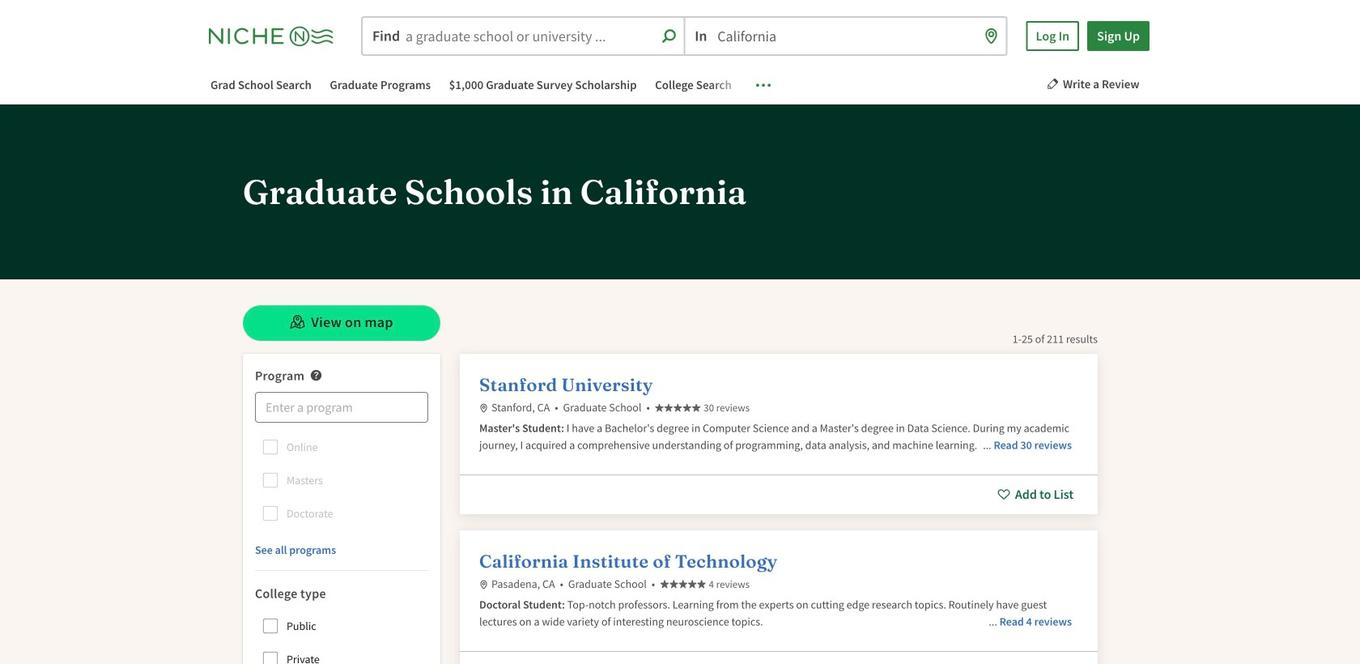 Task type: locate. For each thing, give the bounding box(es) containing it.
pencil image
[[1047, 78, 1059, 90]]

2 group from the top
[[254, 431, 428, 530]]

niche home image
[[209, 22, 347, 50]]

california institute of technology element
[[460, 530, 1098, 664]]

address image
[[479, 404, 488, 413]]

banner links element
[[194, 75, 777, 96]]

private. also controls the next 2 checkboxes image
[[262, 651, 279, 664]]

group
[[254, 392, 428, 556], [254, 431, 428, 530], [254, 610, 428, 664]]

3 group from the top
[[254, 610, 428, 664]]



Task type: vqa. For each thing, say whether or not it's contained in the screenshot.
bottommost the address icon
yes



Task type: describe. For each thing, give the bounding box(es) containing it.
question image
[[310, 369, 323, 382]]

1 group from the top
[[254, 392, 428, 556]]

a graduate school or university ... text field
[[363, 18, 684, 54]]

stanford university element
[[460, 354, 1098, 514]]

address image
[[479, 580, 488, 589]]

Enter a program text field
[[255, 392, 428, 423]]

search filter controls element
[[243, 354, 441, 664]]

private. also controls the next 2 checkboxes element
[[254, 643, 287, 664]]

California text field
[[685, 18, 1006, 54]]

meatball image
[[756, 77, 771, 92]]



